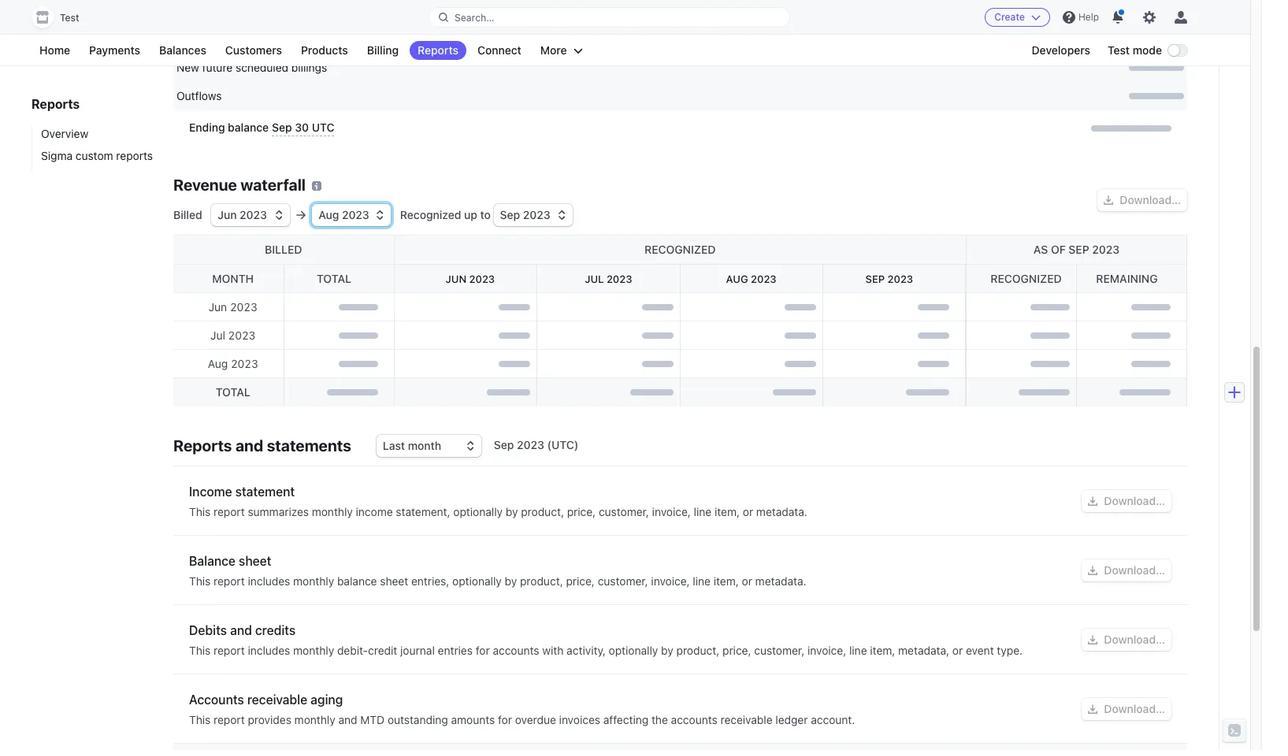 Task type: locate. For each thing, give the bounding box(es) containing it.
0 horizontal spatial aug 2023
[[208, 357, 258, 370]]

line
[[694, 505, 712, 518], [693, 574, 711, 588], [849, 644, 867, 657]]

includes down credits in the bottom of the page
[[248, 644, 290, 657]]

1 includes from the top
[[248, 574, 290, 588]]

by inside balance sheet this report includes monthly balance sheet entries, optionally by product, price, customer, invoice, line item, or metadata.
[[505, 574, 517, 588]]

price, inside income statement this report summarizes monthly income statement, optionally by product, price, customer, invoice, line item, or metadata.
[[567, 505, 596, 518]]

0 vertical spatial aug
[[319, 208, 339, 221]]

1 vertical spatial optionally
[[452, 574, 502, 588]]

receivable up provides
[[247, 693, 307, 707]]

0 vertical spatial balance
[[220, 32, 260, 46]]

0 vertical spatial test
[[60, 12, 79, 24]]

monthly left income
[[312, 505, 353, 518]]

1 vertical spatial line
[[693, 574, 711, 588]]

0 horizontal spatial jul
[[210, 329, 225, 342]]

optionally right activity,
[[609, 644, 658, 657]]

more button
[[533, 41, 591, 60]]

new future scheduled billings row
[[173, 54, 1187, 82]]

2 vertical spatial customer,
[[754, 644, 805, 657]]

0 horizontal spatial sheet
[[239, 554, 271, 568]]

0 vertical spatial includes
[[248, 574, 290, 588]]

jul
[[585, 273, 604, 285], [210, 329, 225, 342]]

0 vertical spatial accounts
[[493, 644, 539, 657]]

reports up overview
[[32, 97, 80, 111]]

jun 2023
[[218, 208, 267, 221], [446, 273, 495, 285], [209, 300, 257, 314]]

0 vertical spatial or
[[743, 505, 753, 518]]

aug
[[319, 208, 339, 221], [726, 273, 748, 285], [208, 357, 228, 370]]

aug inside aug 2023 dropdown button
[[319, 208, 339, 221]]

1 vertical spatial invoice,
[[651, 574, 690, 588]]

2 svg image from the top
[[1088, 566, 1098, 575]]

0 vertical spatial row
[[173, 25, 1187, 54]]

monthly inside balance sheet this report includes monthly balance sheet entries, optionally by product, price, customer, invoice, line item, or metadata.
[[293, 574, 334, 588]]

billed
[[265, 243, 302, 256]]

2 vertical spatial price,
[[723, 644, 751, 657]]

aug 2023 button
[[312, 204, 391, 226]]

0 vertical spatial svg image
[[1088, 496, 1098, 506]]

download… button for balance sheet
[[1082, 559, 1172, 582]]

line inside balance sheet this report includes monthly balance sheet entries, optionally by product, price, customer, invoice, line item, or metadata.
[[693, 574, 711, 588]]

0 vertical spatial by
[[506, 505, 518, 518]]

1 vertical spatial test
[[1108, 43, 1130, 57]]

0 horizontal spatial for
[[476, 644, 490, 657]]

for left overdue
[[498, 713, 512, 726]]

or
[[743, 505, 753, 518], [742, 574, 752, 588], [953, 644, 963, 657]]

for for debits and credits
[[476, 644, 490, 657]]

test for test mode
[[1108, 43, 1130, 57]]

accounts right the
[[671, 713, 718, 726]]

2 vertical spatial product,
[[677, 644, 720, 657]]

0 vertical spatial svg image
[[1104, 195, 1114, 205]]

0 horizontal spatial test
[[60, 12, 79, 24]]

1 report from the top
[[214, 505, 245, 518]]

reports link
[[410, 41, 466, 60]]

1 horizontal spatial receivable
[[721, 713, 773, 726]]

includes
[[248, 574, 290, 588], [248, 644, 290, 657]]

4 report from the top
[[214, 713, 245, 726]]

recognized
[[645, 243, 716, 256], [991, 272, 1062, 285]]

0 vertical spatial metadata.
[[756, 505, 808, 518]]

item,
[[715, 505, 740, 518], [714, 574, 739, 588], [870, 644, 895, 657]]

1 vertical spatial svg image
[[1088, 635, 1098, 645]]

1 vertical spatial item,
[[714, 574, 739, 588]]

download… for income statement
[[1104, 494, 1165, 507]]

report down accounts
[[214, 713, 245, 726]]

1 horizontal spatial svg image
[[1104, 195, 1114, 205]]

test left mode on the right of page
[[1108, 43, 1130, 57]]

sheet right balance
[[239, 554, 271, 568]]

2 vertical spatial optionally
[[609, 644, 658, 657]]

1 vertical spatial or
[[742, 574, 752, 588]]

0 vertical spatial optionally
[[453, 505, 503, 518]]

cell
[[189, 0, 676, 16], [177, 32, 676, 47], [684, 32, 1184, 47], [684, 60, 1184, 76], [684, 88, 1184, 104], [684, 120, 1172, 136]]

by inside income statement this report summarizes monthly income statement, optionally by product, price, customer, invoice, line item, or metadata.
[[506, 505, 518, 518]]

report
[[214, 505, 245, 518], [214, 574, 245, 588], [214, 644, 245, 657], [214, 713, 245, 726]]

0 vertical spatial sheet
[[239, 554, 271, 568]]

line inside income statement this report summarizes monthly income statement, optionally by product, price, customer, invoice, line item, or metadata.
[[694, 505, 712, 518]]

0 horizontal spatial svg image
[[1088, 635, 1098, 645]]

1 horizontal spatial accounts
[[671, 713, 718, 726]]

this down income
[[189, 505, 211, 518]]

1 vertical spatial and
[[230, 623, 252, 637]]

customer,
[[599, 505, 649, 518], [598, 574, 648, 588], [754, 644, 805, 657]]

test inside button
[[60, 12, 79, 24]]

optionally inside 'debits and credits this report includes monthly debit-credit journal entries for accounts with activity, optionally by product, price, customer, invoice, line item, metadata, or event type.'
[[609, 644, 658, 657]]

up
[[464, 208, 477, 221]]

monthly left the debit-
[[293, 644, 334, 657]]

income statement this report summarizes monthly income statement, optionally by product, price, customer, invoice, line item, or metadata.
[[189, 485, 808, 518]]

metadata.
[[756, 505, 808, 518], [755, 574, 807, 588]]

1 row from the top
[[173, 25, 1187, 54]]

accounts inside 'debits and credits this report includes monthly debit-credit journal entries for accounts with activity, optionally by product, price, customer, invoice, line item, metadata, or event type.'
[[493, 644, 539, 657]]

ledger
[[776, 713, 808, 726]]

optionally
[[453, 505, 503, 518], [452, 574, 502, 588], [609, 644, 658, 657]]

total
[[317, 272, 351, 285], [216, 385, 250, 399]]

remaining
[[1096, 272, 1158, 285]]

1 horizontal spatial jul
[[585, 273, 604, 285]]

0 horizontal spatial jul 2023
[[210, 329, 256, 342]]

1 vertical spatial receivable
[[721, 713, 773, 726]]

1 horizontal spatial recognized
[[991, 272, 1062, 285]]

activity,
[[567, 644, 606, 657]]

report down income
[[214, 505, 245, 518]]

svg image for accounts receivable aging
[[1088, 704, 1098, 714]]

utc for ending balance sep 30 utc
[[312, 121, 334, 134]]

2 row from the top
[[173, 110, 1187, 146]]

2 report from the top
[[214, 574, 245, 588]]

row down new future scheduled billings "row"
[[173, 110, 1187, 146]]

overview link
[[32, 126, 158, 142]]

journal
[[400, 644, 435, 657]]

reports up income
[[173, 437, 232, 455]]

jun 2023 down revenue waterfall
[[218, 208, 267, 221]]

and left mtd
[[338, 713, 357, 726]]

0 vertical spatial reports
[[418, 43, 459, 57]]

for inside accounts receivable aging this report provides monthly and mtd outstanding amounts for overdue invoices affecting the accounts receivable ledger account.
[[498, 713, 512, 726]]

type.
[[997, 644, 1023, 657]]

0 vertical spatial recognized
[[645, 243, 716, 256]]

balance for starting balance
[[220, 32, 260, 46]]

invoice, inside 'debits and credits this report includes monthly debit-credit journal entries for accounts with activity, optionally by product, price, customer, invoice, line item, metadata, or event type.'
[[808, 644, 846, 657]]

report down debits
[[214, 644, 245, 657]]

optionally inside balance sheet this report includes monthly balance sheet entries, optionally by product, price, customer, invoice, line item, or metadata.
[[452, 574, 502, 588]]

and right debits
[[230, 623, 252, 637]]

1 vertical spatial price,
[[566, 574, 595, 588]]

includes up credits in the bottom of the page
[[248, 574, 290, 588]]

optionally right entries,
[[452, 574, 502, 588]]

0 vertical spatial price,
[[567, 505, 596, 518]]

entries
[[438, 644, 473, 657]]

grid
[[173, 0, 1187, 146]]

download… for balance sheet
[[1104, 563, 1165, 577]]

cell containing starting balance
[[177, 32, 676, 47]]

sheet left entries,
[[380, 574, 408, 588]]

balance up the new future scheduled billings in the left of the page
[[220, 32, 260, 46]]

0 vertical spatial customer,
[[599, 505, 649, 518]]

cell inside new future scheduled billings "row"
[[684, 60, 1184, 76]]

or inside balance sheet this report includes monthly balance sheet entries, optionally by product, price, customer, invoice, line item, or metadata.
[[742, 574, 752, 588]]

svg image
[[1104, 195, 1114, 205], [1088, 635, 1098, 645]]

test mode
[[1108, 43, 1162, 57]]

connect
[[477, 43, 522, 57]]

4 this from the top
[[189, 713, 211, 726]]

billings
[[291, 61, 327, 74]]

2023
[[240, 208, 267, 221], [342, 208, 369, 221], [523, 208, 550, 221], [1092, 243, 1120, 256], [469, 273, 495, 285], [607, 273, 632, 285], [751, 273, 777, 285], [888, 273, 913, 285], [230, 300, 257, 314], [228, 329, 256, 342], [231, 357, 258, 370], [517, 438, 544, 451]]

0 vertical spatial and
[[236, 437, 263, 455]]

1 horizontal spatial for
[[498, 713, 512, 726]]

1 horizontal spatial reports
[[173, 437, 232, 455]]

product,
[[521, 505, 564, 518], [520, 574, 563, 588], [677, 644, 720, 657]]

0 horizontal spatial accounts
[[493, 644, 539, 657]]

2 vertical spatial item,
[[870, 644, 895, 657]]

metadata. inside balance sheet this report includes monthly balance sheet entries, optionally by product, price, customer, invoice, line item, or metadata.
[[755, 574, 807, 588]]

invoice,
[[652, 505, 691, 518], [651, 574, 690, 588], [808, 644, 846, 657]]

balance right ending
[[228, 121, 269, 134]]

2 vertical spatial line
[[849, 644, 867, 657]]

download… button for accounts receivable aging
[[1082, 698, 1172, 720]]

by
[[506, 505, 518, 518], [505, 574, 517, 588], [661, 644, 674, 657]]

1 horizontal spatial aug 2023
[[319, 208, 369, 221]]

jun 2023 button
[[211, 204, 290, 226]]

2 horizontal spatial aug 2023
[[726, 273, 777, 285]]

metadata. inside income statement this report summarizes monthly income statement, optionally by product, price, customer, invoice, line item, or metadata.
[[756, 505, 808, 518]]

jun 2023 down month
[[209, 300, 257, 314]]

0 vertical spatial for
[[476, 644, 490, 657]]

future
[[202, 61, 233, 74]]

jul 2023
[[585, 273, 632, 285], [210, 329, 256, 342]]

customer, inside balance sheet this report includes monthly balance sheet entries, optionally by product, price, customer, invoice, line item, or metadata.
[[598, 574, 648, 588]]

aug 2023 inside aug 2023 dropdown button
[[319, 208, 369, 221]]

accounts
[[493, 644, 539, 657], [671, 713, 718, 726]]

1 vertical spatial metadata.
[[755, 574, 807, 588]]

the
[[652, 713, 668, 726]]

for
[[476, 644, 490, 657], [498, 713, 512, 726]]

utc
[[294, 32, 316, 46], [312, 121, 334, 134]]

ending balance sep 30 utc
[[189, 121, 334, 134]]

1 vertical spatial by
[[505, 574, 517, 588]]

2 vertical spatial and
[[338, 713, 357, 726]]

monthly down the aging
[[294, 713, 335, 726]]

for right entries
[[476, 644, 490, 657]]

invoice, inside balance sheet this report includes monthly balance sheet entries, optionally by product, price, customer, invoice, line item, or metadata.
[[651, 574, 690, 588]]

and inside accounts receivable aging this report provides monthly and mtd outstanding amounts for overdue invoices affecting the accounts receivable ledger account.
[[338, 713, 357, 726]]

download…
[[1120, 193, 1181, 206], [1104, 494, 1165, 507], [1104, 563, 1165, 577], [1104, 633, 1165, 646], [1104, 702, 1165, 715]]

products
[[301, 43, 348, 57]]

1 vertical spatial row
[[173, 110, 1187, 146]]

1 vertical spatial accounts
[[671, 713, 718, 726]]

svg image for income statement
[[1088, 496, 1098, 506]]

utc right 1
[[294, 32, 316, 46]]

1 vertical spatial reports
[[32, 97, 80, 111]]

debits and credits this report includes monthly debit-credit journal entries for accounts with activity, optionally by product, price, customer, invoice, line item, metadata, or event type.
[[189, 623, 1023, 657]]

sep
[[263, 32, 283, 46], [272, 121, 292, 134], [500, 208, 520, 221], [1069, 243, 1089, 256], [866, 273, 885, 285], [494, 438, 514, 451]]

row up outflows row
[[173, 25, 1187, 54]]

balance
[[220, 32, 260, 46], [228, 121, 269, 134], [337, 574, 377, 588]]

for inside 'debits and credits this report includes monthly debit-credit journal entries for accounts with activity, optionally by product, price, customer, invoice, line item, metadata, or event type.'
[[476, 644, 490, 657]]

row containing ending balance
[[173, 110, 1187, 146]]

3 this from the top
[[189, 644, 211, 657]]

this down accounts
[[189, 713, 211, 726]]

0 vertical spatial jun
[[218, 208, 237, 221]]

1 vertical spatial for
[[498, 713, 512, 726]]

this down debits
[[189, 644, 211, 657]]

jun down month
[[209, 300, 227, 314]]

0 vertical spatial receivable
[[247, 693, 307, 707]]

0 vertical spatial product,
[[521, 505, 564, 518]]

of
[[1051, 243, 1066, 256]]

1 vertical spatial balance
[[228, 121, 269, 134]]

balance inside 'cell'
[[220, 32, 260, 46]]

receivable left 'ledger'
[[721, 713, 773, 726]]

svg image
[[1088, 496, 1098, 506], [1088, 566, 1098, 575], [1088, 704, 1098, 714]]

accounts left 'with'
[[493, 644, 539, 657]]

more
[[540, 43, 567, 57]]

2 vertical spatial balance
[[337, 574, 377, 588]]

1 horizontal spatial total
[[317, 272, 351, 285]]

1 vertical spatial jun
[[446, 273, 467, 285]]

or inside income statement this report summarizes monthly income statement, optionally by product, price, customer, invoice, line item, or metadata.
[[743, 505, 753, 518]]

balance up the debit-
[[337, 574, 377, 588]]

2 vertical spatial or
[[953, 644, 963, 657]]

1 vertical spatial includes
[[248, 644, 290, 657]]

test up home
[[60, 12, 79, 24]]

jun down revenue waterfall
[[218, 208, 237, 221]]

2 vertical spatial invoice,
[[808, 644, 846, 657]]

download… for debits and credits
[[1104, 633, 1165, 646]]

2 vertical spatial aug
[[208, 357, 228, 370]]

row
[[173, 25, 1187, 54], [173, 110, 1187, 146]]

monthly up credits in the bottom of the page
[[293, 574, 334, 588]]

3 report from the top
[[214, 644, 245, 657]]

jun down up
[[446, 273, 467, 285]]

report inside accounts receivable aging this report provides monthly and mtd outstanding amounts for overdue invoices affecting the accounts receivable ledger account.
[[214, 713, 245, 726]]

3 svg image from the top
[[1088, 704, 1098, 714]]

1 vertical spatial aug
[[726, 273, 748, 285]]

1 vertical spatial recognized
[[991, 272, 1062, 285]]

home link
[[32, 41, 78, 60]]

1 this from the top
[[189, 505, 211, 518]]

1 horizontal spatial aug
[[319, 208, 339, 221]]

1 svg image from the top
[[1088, 496, 1098, 506]]

1 vertical spatial sheet
[[380, 574, 408, 588]]

2 includes from the top
[[248, 644, 290, 657]]

customer, inside 'debits and credits this report includes monthly debit-credit journal entries for accounts with activity, optionally by product, price, customer, invoice, line item, metadata, or event type.'
[[754, 644, 805, 657]]

and inside 'debits and credits this report includes monthly debit-credit journal entries for accounts with activity, optionally by product, price, customer, invoice, line item, metadata, or event type.'
[[230, 623, 252, 637]]

2 vertical spatial by
[[661, 644, 674, 657]]

2 vertical spatial svg image
[[1088, 704, 1098, 714]]

download… button for debits and credits
[[1082, 629, 1172, 651]]

2 vertical spatial reports
[[173, 437, 232, 455]]

svg image inside download… button
[[1088, 635, 1098, 645]]

starting
[[177, 32, 217, 46]]

0 horizontal spatial total
[[216, 385, 250, 399]]

1 horizontal spatial test
[[1108, 43, 1130, 57]]

to
[[480, 208, 491, 221]]

total up reports and statements
[[216, 385, 250, 399]]

0 vertical spatial utc
[[294, 32, 316, 46]]

utc right 30
[[312, 121, 334, 134]]

0 vertical spatial line
[[694, 505, 712, 518]]

item, inside balance sheet this report includes monthly balance sheet entries, optionally by product, price, customer, invoice, line item, or metadata.
[[714, 574, 739, 588]]

report down balance
[[214, 574, 245, 588]]

1 vertical spatial product,
[[520, 574, 563, 588]]

ending
[[189, 121, 225, 134]]

new future scheduled billings
[[177, 61, 327, 74]]

2 this from the top
[[189, 574, 211, 588]]

0 vertical spatial invoice,
[[652, 505, 691, 518]]

0 vertical spatial aug 2023
[[319, 208, 369, 221]]

total down aug 2023 dropdown button
[[317, 272, 351, 285]]

jun 2023 down up
[[446, 273, 495, 285]]

this down balance
[[189, 574, 211, 588]]

0 vertical spatial item,
[[715, 505, 740, 518]]

1 vertical spatial customer,
[[598, 574, 648, 588]]

custom
[[76, 149, 113, 162]]

statement,
[[396, 505, 450, 518]]

revenue waterfall
[[173, 176, 306, 194]]

utc inside 'cell'
[[294, 32, 316, 46]]

reports down search…
[[418, 43, 459, 57]]

balances link
[[151, 41, 214, 60]]

report inside income statement this report summarizes monthly income statement, optionally by product, price, customer, invoice, line item, or metadata.
[[214, 505, 245, 518]]

test
[[60, 12, 79, 24], [1108, 43, 1130, 57]]

1 horizontal spatial jul 2023
[[585, 273, 632, 285]]

item, inside 'debits and credits this report includes monthly debit-credit journal entries for accounts with activity, optionally by product, price, customer, invoice, line item, metadata, or event type.'
[[870, 644, 895, 657]]

outstanding
[[388, 713, 448, 726]]

1 vertical spatial svg image
[[1088, 566, 1098, 575]]

0 vertical spatial jul
[[585, 273, 604, 285]]

optionally right statement,
[[453, 505, 503, 518]]

and up statement
[[236, 437, 263, 455]]



Task type: vqa. For each thing, say whether or not it's contained in the screenshot.
the bottommost 'Jun'
yes



Task type: describe. For each thing, give the bounding box(es) containing it.
help
[[1079, 11, 1099, 23]]

waterfall
[[241, 176, 306, 194]]

statements
[[267, 437, 351, 455]]

help button
[[1057, 5, 1105, 30]]

starting balance sep 1 utc
[[177, 32, 316, 46]]

jun inside dropdown button
[[218, 208, 237, 221]]

1
[[286, 32, 291, 46]]

report inside balance sheet this report includes monthly balance sheet entries, optionally by product, price, customer, invoice, line item, or metadata.
[[214, 574, 245, 588]]

create
[[995, 11, 1025, 23]]

billed
[[173, 208, 205, 221]]

1 vertical spatial jul
[[210, 329, 225, 342]]

includes inside balance sheet this report includes monthly balance sheet entries, optionally by product, price, customer, invoice, line item, or metadata.
[[248, 574, 290, 588]]

statement
[[235, 485, 295, 499]]

and for debits
[[230, 623, 252, 637]]

developers link
[[1024, 41, 1098, 60]]

amounts
[[451, 713, 495, 726]]

test button
[[32, 6, 95, 28]]

2 vertical spatial jun 2023
[[209, 300, 257, 314]]

Search… search field
[[429, 7, 790, 27]]

balance
[[189, 554, 236, 568]]

search…
[[455, 11, 495, 23]]

revenue
[[173, 176, 237, 194]]

price, inside balance sheet this report includes monthly balance sheet entries, optionally by product, price, customer, invoice, line item, or metadata.
[[566, 574, 595, 588]]

(utc)
[[547, 438, 578, 451]]

billing link
[[359, 41, 407, 60]]

aging
[[311, 693, 343, 707]]

accounts receivable aging this report provides monthly and mtd outstanding amounts for overdue invoices affecting the accounts receivable ledger account.
[[189, 693, 855, 726]]

reports and statements
[[173, 437, 351, 455]]

payments
[[89, 43, 140, 57]]

account.
[[811, 713, 855, 726]]

overdue
[[515, 713, 556, 726]]

download… for accounts receivable aging
[[1104, 702, 1165, 715]]

with
[[542, 644, 564, 657]]

payments link
[[81, 41, 148, 60]]

credits
[[255, 623, 296, 637]]

product, inside income statement this report summarizes monthly income statement, optionally by product, price, customer, invoice, line item, or metadata.
[[521, 505, 564, 518]]

as
[[1034, 243, 1048, 256]]

optionally inside income statement this report summarizes monthly income statement, optionally by product, price, customer, invoice, line item, or metadata.
[[453, 505, 503, 518]]

recognized up to sep 2023
[[397, 208, 550, 221]]

0 vertical spatial total
[[317, 272, 351, 285]]

scheduled
[[236, 61, 288, 74]]

0 vertical spatial jul 2023
[[585, 273, 632, 285]]

utc for starting balance sep 1 utc
[[294, 32, 316, 46]]

balances
[[159, 43, 206, 57]]

invoice, inside income statement this report summarizes monthly income statement, optionally by product, price, customer, invoice, line item, or metadata.
[[652, 505, 691, 518]]

1 vertical spatial total
[[216, 385, 250, 399]]

jun 2023 inside jun 2023 dropdown button
[[218, 208, 267, 221]]

outflows row
[[173, 82, 1187, 110]]

as of sep 2023
[[1034, 243, 1120, 256]]

grid containing starting balance
[[173, 0, 1187, 146]]

or inside 'debits and credits this report includes monthly debit-credit journal entries for accounts with activity, optionally by product, price, customer, invoice, line item, metadata, or event type.'
[[953, 644, 963, 657]]

income
[[356, 505, 393, 518]]

summarizes
[[248, 505, 309, 518]]

products link
[[293, 41, 356, 60]]

balance for ending balance
[[228, 121, 269, 134]]

row containing starting balance
[[173, 25, 1187, 54]]

billing
[[367, 43, 399, 57]]

product, inside balance sheet this report includes monthly balance sheet entries, optionally by product, price, customer, invoice, line item, or metadata.
[[520, 574, 563, 588]]

0 horizontal spatial receivable
[[247, 693, 307, 707]]

balance sheet this report includes monthly balance sheet entries, optionally by product, price, customer, invoice, line item, or metadata.
[[189, 554, 807, 588]]

1 vertical spatial jul 2023
[[210, 329, 256, 342]]

mtd
[[360, 713, 385, 726]]

debit-
[[337, 644, 368, 657]]

outflows
[[177, 89, 222, 102]]

cell inside outflows row
[[684, 88, 1184, 104]]

credit
[[368, 644, 397, 657]]

2 vertical spatial aug 2023
[[208, 357, 258, 370]]

svg image for balance sheet
[[1088, 566, 1098, 575]]

customer, inside income statement this report summarizes monthly income statement, optionally by product, price, customer, invoice, line item, or metadata.
[[599, 505, 649, 518]]

1 vertical spatial jun 2023
[[446, 273, 495, 285]]

this inside income statement this report summarizes monthly income statement, optionally by product, price, customer, invoice, line item, or metadata.
[[189, 505, 211, 518]]

month
[[212, 272, 254, 285]]

invoices
[[559, 713, 600, 726]]

sep 2023 (utc)
[[494, 438, 578, 451]]

affecting
[[603, 713, 649, 726]]

accounts inside accounts receivable aging this report provides monthly and mtd outstanding amounts for overdue invoices affecting the accounts receivable ledger account.
[[671, 713, 718, 726]]

balance inside balance sheet this report includes monthly balance sheet entries, optionally by product, price, customer, invoice, line item, or metadata.
[[337, 574, 377, 588]]

2 horizontal spatial reports
[[418, 43, 459, 57]]

sigma
[[41, 149, 73, 162]]

monthly inside accounts receivable aging this report provides monthly and mtd outstanding amounts for overdue invoices affecting the accounts receivable ledger account.
[[294, 713, 335, 726]]

overview
[[41, 127, 88, 140]]

monthly inside 'debits and credits this report includes monthly debit-credit journal entries for accounts with activity, optionally by product, price, customer, invoice, line item, metadata, or event type.'
[[293, 644, 334, 657]]

create button
[[985, 8, 1050, 27]]

accounts
[[189, 693, 244, 707]]

this inside 'debits and credits this report includes monthly debit-credit journal entries for accounts with activity, optionally by product, price, customer, invoice, line item, metadata, or event type.'
[[189, 644, 211, 657]]

0 horizontal spatial aug
[[208, 357, 228, 370]]

2023 inside jun 2023 dropdown button
[[240, 208, 267, 221]]

Search… text field
[[429, 7, 790, 27]]

0 horizontal spatial reports
[[32, 97, 80, 111]]

1 horizontal spatial sheet
[[380, 574, 408, 588]]

metadata,
[[898, 644, 950, 657]]

1 vertical spatial aug 2023
[[726, 273, 777, 285]]

developers
[[1032, 43, 1091, 57]]

entries,
[[411, 574, 449, 588]]

0 horizontal spatial recognized
[[645, 243, 716, 256]]

sigma custom reports
[[41, 149, 153, 162]]

includes inside 'debits and credits this report includes monthly debit-credit journal entries for accounts with activity, optionally by product, price, customer, invoice, line item, metadata, or event type.'
[[248, 644, 290, 657]]

event
[[966, 644, 994, 657]]

provides
[[248, 713, 291, 726]]

test for test
[[60, 12, 79, 24]]

download… button for income statement
[[1082, 490, 1172, 512]]

sigma custom reports link
[[32, 148, 158, 164]]

svg image for billed
[[1104, 195, 1114, 205]]

30
[[295, 121, 309, 134]]

sep 2023
[[866, 273, 913, 285]]

report inside 'debits and credits this report includes monthly debit-credit journal entries for accounts with activity, optionally by product, price, customer, invoice, line item, metadata, or event type.'
[[214, 644, 245, 657]]

2023 inside aug 2023 dropdown button
[[342, 208, 369, 221]]

sep 2023 button
[[494, 204, 572, 226]]

this inside balance sheet this report includes monthly balance sheet entries, optionally by product, price, customer, invoice, line item, or metadata.
[[189, 574, 211, 588]]

by inside 'debits and credits this report includes monthly debit-credit journal entries for accounts with activity, optionally by product, price, customer, invoice, line item, metadata, or event type.'
[[661, 644, 674, 657]]

customers
[[225, 43, 282, 57]]

mode
[[1133, 43, 1162, 57]]

income
[[189, 485, 232, 499]]

monthly inside income statement this report summarizes monthly income statement, optionally by product, price, customer, invoice, line item, or metadata.
[[312, 505, 353, 518]]

sep inside 'cell'
[[263, 32, 283, 46]]

2 vertical spatial jun
[[209, 300, 227, 314]]

this inside accounts receivable aging this report provides monthly and mtd outstanding amounts for overdue invoices affecting the accounts receivable ledger account.
[[189, 713, 211, 726]]

customers link
[[217, 41, 290, 60]]

debits
[[189, 623, 227, 637]]

new
[[177, 61, 199, 74]]

connect link
[[470, 41, 529, 60]]

home
[[39, 43, 70, 57]]

for for accounts receivable aging
[[498, 713, 512, 726]]

line inside 'debits and credits this report includes monthly debit-credit journal entries for accounts with activity, optionally by product, price, customer, invoice, line item, metadata, or event type.'
[[849, 644, 867, 657]]

notifications image
[[1112, 11, 1124, 24]]

item, inside income statement this report summarizes monthly income statement, optionally by product, price, customer, invoice, line item, or metadata.
[[715, 505, 740, 518]]

svg image for this report includes monthly debit-credit journal entries for accounts with activity, optionally by product, price, customer, invoice, line item, metadata, or event type.
[[1088, 635, 1098, 645]]

recognized
[[400, 208, 461, 221]]

2 horizontal spatial aug
[[726, 273, 748, 285]]

and for reports
[[236, 437, 263, 455]]

reports
[[116, 149, 153, 162]]

product, inside 'debits and credits this report includes monthly debit-credit journal entries for accounts with activity, optionally by product, price, customer, invoice, line item, metadata, or event type.'
[[677, 644, 720, 657]]

price, inside 'debits and credits this report includes monthly debit-credit journal entries for accounts with activity, optionally by product, price, customer, invoice, line item, metadata, or event type.'
[[723, 644, 751, 657]]



